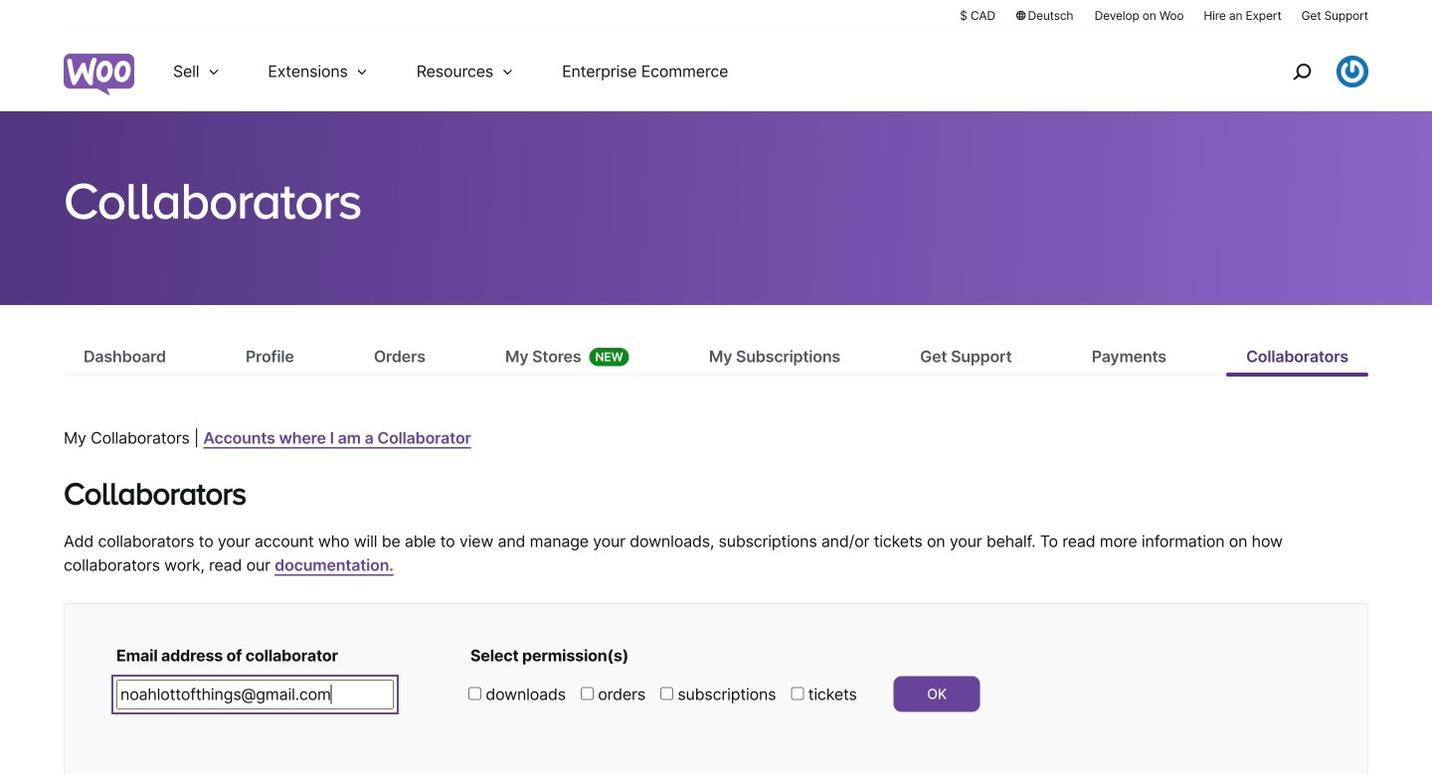 Task type: describe. For each thing, give the bounding box(es) containing it.
open account menu image
[[1337, 56, 1369, 88]]

service navigation menu element
[[1250, 39, 1369, 104]]



Task type: locate. For each thing, give the bounding box(es) containing it.
None checkbox
[[469, 688, 481, 701], [581, 688, 594, 701], [791, 688, 804, 701], [469, 688, 481, 701], [581, 688, 594, 701], [791, 688, 804, 701]]

None checkbox
[[661, 688, 673, 701]]

suchen image
[[1286, 56, 1318, 88]]



Task type: vqa. For each thing, say whether or not it's contained in the screenshot.
Search icon
no



